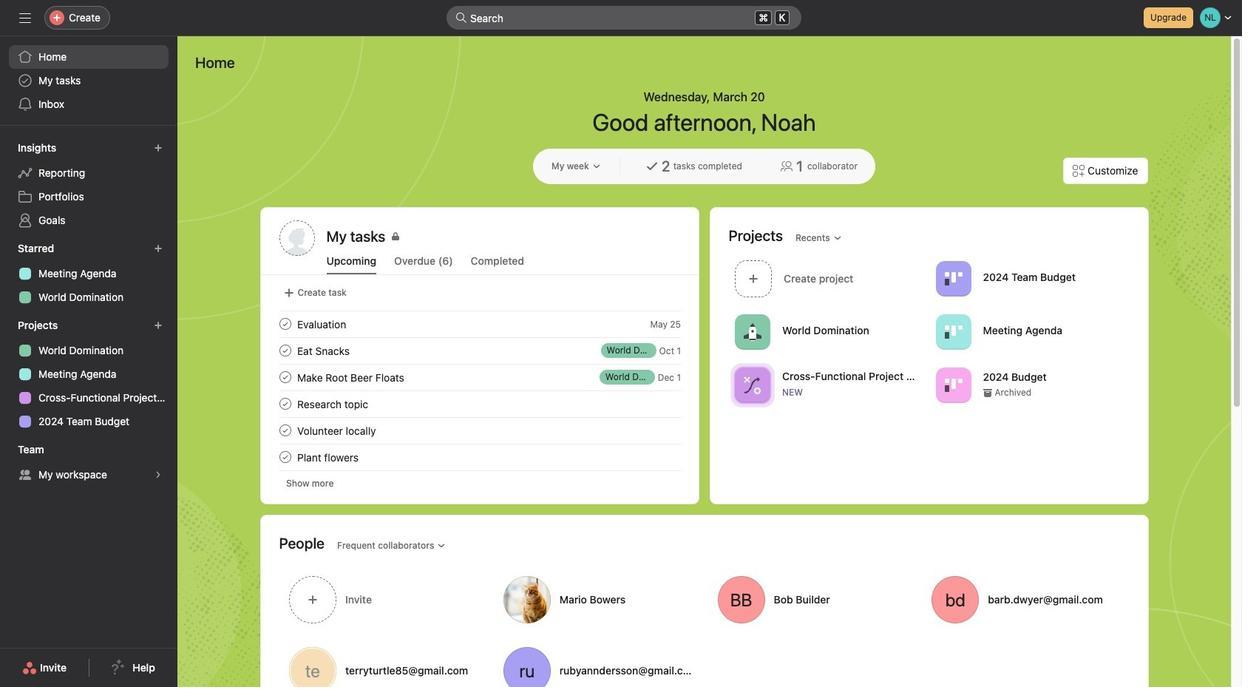 Task type: vqa. For each thing, say whether or not it's contained in the screenshot.
the bottommost board icon
yes



Task type: describe. For each thing, give the bounding box(es) containing it.
board image
[[945, 323, 962, 341]]

add items to starred image
[[154, 244, 163, 253]]

add profile photo image
[[279, 220, 315, 256]]

new insights image
[[154, 144, 163, 152]]

1 board image from the top
[[945, 270, 962, 287]]

4 list item from the top
[[262, 391, 699, 417]]

hide sidebar image
[[19, 12, 31, 24]]

rocket image
[[744, 323, 762, 341]]

3 list item from the top
[[262, 364, 699, 391]]

1 list item from the top
[[262, 311, 699, 337]]

insights element
[[0, 135, 178, 235]]

mark complete image for 1st list item from the bottom
[[276, 448, 294, 466]]

Mark complete checkbox
[[276, 315, 294, 333]]

see details, my workspace image
[[154, 471, 163, 479]]

line_and_symbols image
[[744, 376, 762, 394]]

Search tasks, projects, and more text field
[[447, 6, 802, 30]]

mark complete checkbox for third list item from the bottom
[[276, 368, 294, 386]]

mark complete checkbox for 4th list item from the bottom of the page
[[276, 342, 294, 360]]



Task type: locate. For each thing, give the bounding box(es) containing it.
global element
[[0, 36, 178, 125]]

mark complete image for second list item from the bottom
[[276, 395, 294, 413]]

5 mark complete checkbox from the top
[[276, 448, 294, 466]]

starred element
[[0, 235, 178, 312]]

1 vertical spatial mark complete image
[[276, 368, 294, 386]]

3 mark complete image from the top
[[276, 422, 294, 439]]

mark complete image
[[276, 315, 294, 333], [276, 368, 294, 386]]

1 vertical spatial board image
[[945, 376, 962, 394]]

new project or portfolio image
[[154, 321, 163, 330]]

2 board image from the top
[[945, 376, 962, 394]]

board image down board icon
[[945, 376, 962, 394]]

mark complete image for mark complete checkbox
[[276, 315, 294, 333]]

projects element
[[0, 312, 178, 436]]

4 mark complete checkbox from the top
[[276, 422, 294, 439]]

board image up board icon
[[945, 270, 962, 287]]

mark complete image for 4th list item from the bottom of the page
[[276, 342, 294, 360]]

mark complete image for mark complete option associated with third list item from the bottom
[[276, 368, 294, 386]]

board image
[[945, 270, 962, 287], [945, 376, 962, 394]]

1 mark complete checkbox from the top
[[276, 342, 294, 360]]

mark complete image
[[276, 342, 294, 360], [276, 395, 294, 413], [276, 422, 294, 439], [276, 448, 294, 466]]

teams element
[[0, 436, 178, 490]]

0 vertical spatial board image
[[945, 270, 962, 287]]

4 mark complete image from the top
[[276, 448, 294, 466]]

prominent image
[[456, 12, 468, 24]]

0 vertical spatial mark complete image
[[276, 315, 294, 333]]

None field
[[447, 6, 802, 30]]

1 mark complete image from the top
[[276, 315, 294, 333]]

mark complete checkbox for 1st list item from the bottom
[[276, 448, 294, 466]]

mark complete checkbox for second list item from the bottom
[[276, 395, 294, 413]]

2 mark complete image from the top
[[276, 395, 294, 413]]

Mark complete checkbox
[[276, 342, 294, 360], [276, 368, 294, 386], [276, 395, 294, 413], [276, 422, 294, 439], [276, 448, 294, 466]]

5 list item from the top
[[262, 444, 699, 471]]

1 mark complete image from the top
[[276, 342, 294, 360]]

2 mark complete checkbox from the top
[[276, 368, 294, 386]]

2 mark complete image from the top
[[276, 368, 294, 386]]

list item
[[262, 311, 699, 337], [262, 337, 699, 364], [262, 364, 699, 391], [262, 391, 699, 417], [262, 444, 699, 471]]

3 mark complete checkbox from the top
[[276, 395, 294, 413]]

2 list item from the top
[[262, 337, 699, 364]]



